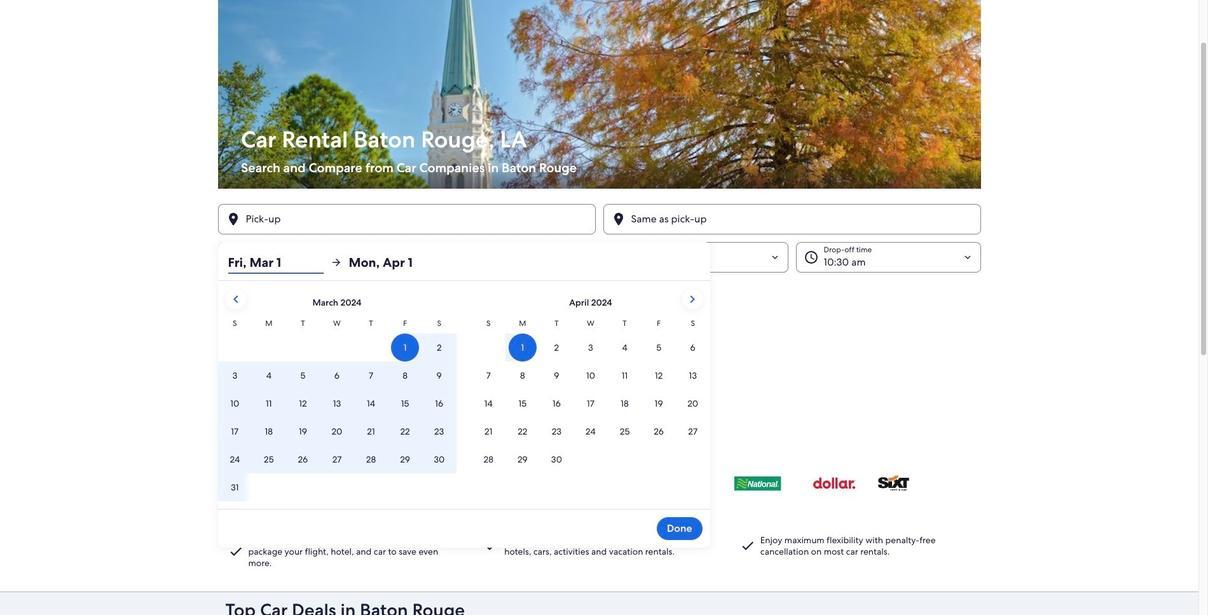 Task type: locate. For each thing, give the bounding box(es) containing it.
next month image
[[684, 292, 700, 307]]

car suppliers logo image
[[225, 460, 973, 506]]



Task type: vqa. For each thing, say whether or not it's contained in the screenshot.
January 2024 element
no



Task type: describe. For each thing, give the bounding box(es) containing it.
previous month image
[[228, 292, 243, 307]]

breadcrumbs region
[[0, 0, 1199, 592]]



